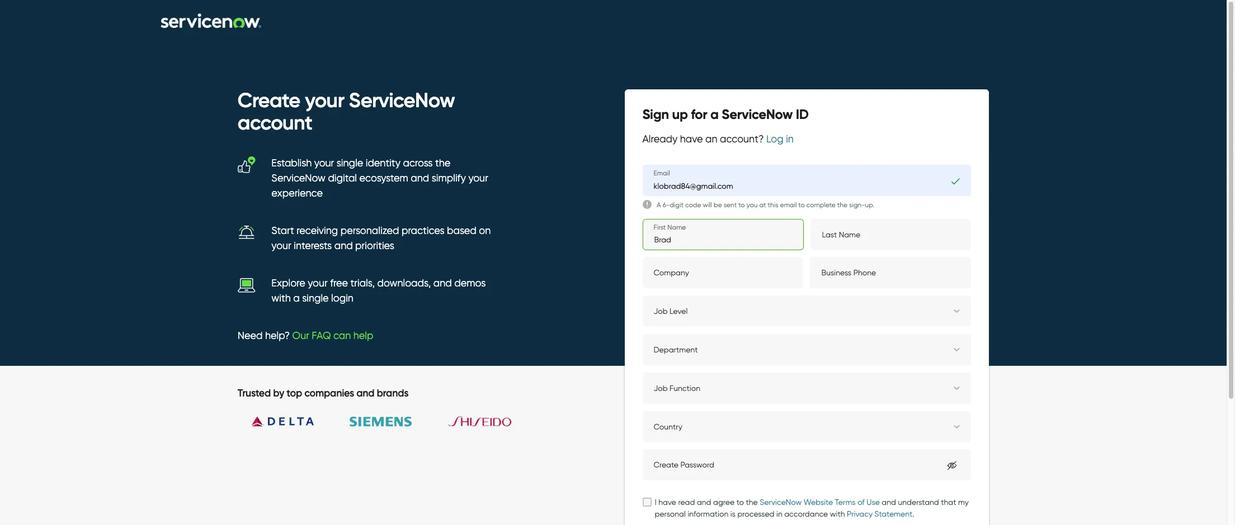 Task type: vqa. For each thing, say whether or not it's contained in the screenshot.
'Across'
yes



Task type: describe. For each thing, give the bounding box(es) containing it.
experience
[[272, 188, 323, 200]]

temp image for explore
[[238, 276, 256, 294]]

temp image for establish
[[238, 156, 256, 174]]

already
[[642, 133, 678, 146]]

your inside explore your free trials, downloads, and demos with a single login
[[308, 278, 328, 290]]

personalized
[[341, 225, 399, 237]]

2 partner image from the left
[[336, 400, 426, 445]]

help?
[[265, 330, 290, 342]]

and inside the establish your single identity across the servicenow digital ecosystem and simplify your experience
[[411, 172, 429, 185]]

3 partner image from the left
[[435, 400, 525, 444]]

with
[[272, 293, 291, 305]]

and inside start receiving personalized practices based on your interests and priorities
[[334, 240, 353, 252]]

account?
[[720, 133, 764, 146]]

establish
[[272, 157, 312, 170]]

a
[[293, 293, 300, 305]]

explore
[[272, 278, 305, 290]]

need help?
[[238, 330, 292, 342]]

based
[[447, 225, 476, 237]]

identity
[[366, 157, 400, 170]]

servicenow
[[272, 172, 326, 185]]

and inside explore your free trials, downloads, and demos with a single login
[[433, 278, 452, 290]]

have
[[680, 133, 703, 146]]

explore your free trials, downloads, and demos with a single login
[[272, 278, 486, 305]]

free
[[330, 278, 348, 290]]



Task type: locate. For each thing, give the bounding box(es) containing it.
2 horizontal spatial and
[[433, 278, 452, 290]]

your down start at the left top of page
[[272, 240, 291, 252]]

the
[[435, 157, 450, 170]]

practices
[[402, 225, 444, 237]]

establish your single identity across the servicenow digital ecosystem and simplify your experience
[[272, 157, 488, 200]]

1 horizontal spatial single
[[337, 157, 363, 170]]

and down receiving at the left top of the page
[[334, 240, 353, 252]]

1 partner image from the left
[[238, 400, 327, 444]]

your
[[314, 157, 334, 170], [468, 172, 488, 185], [272, 240, 291, 252], [308, 278, 328, 290]]

temp image left with in the left bottom of the page
[[238, 276, 256, 294]]

1 vertical spatial single
[[302, 293, 329, 305]]

2 vertical spatial and
[[433, 278, 452, 290]]

0 vertical spatial single
[[337, 157, 363, 170]]

ecosystem
[[359, 172, 408, 185]]

simplify
[[432, 172, 466, 185]]

and left demos
[[433, 278, 452, 290]]

single
[[337, 157, 363, 170], [302, 293, 329, 305]]

priorities
[[355, 240, 394, 252]]

downloads,
[[377, 278, 431, 290]]

on
[[479, 225, 491, 237]]

2 temp image from the top
[[238, 276, 256, 294]]

and
[[411, 172, 429, 185], [334, 240, 353, 252], [433, 278, 452, 290]]

start
[[272, 225, 294, 237]]

temp image left establish
[[238, 156, 256, 174]]

and down across at the left top of the page
[[411, 172, 429, 185]]

trials,
[[350, 278, 375, 290]]

an
[[705, 133, 717, 146]]

digital
[[328, 172, 357, 185]]

1 vertical spatial temp image
[[238, 276, 256, 294]]

2 horizontal spatial partner image
[[435, 400, 525, 444]]

1 horizontal spatial partner image
[[336, 400, 426, 445]]

1 horizontal spatial and
[[411, 172, 429, 185]]

0 vertical spatial and
[[411, 172, 429, 185]]

already have an account?
[[642, 133, 766, 146]]

single up digital
[[337, 157, 363, 170]]

login
[[331, 293, 353, 305]]

start receiving personalized practices based on your interests and priorities
[[272, 225, 491, 252]]

0 horizontal spatial and
[[334, 240, 353, 252]]

your right 'simplify'
[[468, 172, 488, 185]]

single right a
[[302, 293, 329, 305]]

your left free
[[308, 278, 328, 290]]

need
[[238, 330, 263, 342]]

1 vertical spatial and
[[334, 240, 353, 252]]

temp image
[[238, 156, 256, 174], [238, 276, 256, 294]]

0 horizontal spatial single
[[302, 293, 329, 305]]

demos
[[454, 278, 486, 290]]

your inside start receiving personalized practices based on your interests and priorities
[[272, 240, 291, 252]]

single inside explore your free trials, downloads, and demos with a single login
[[302, 293, 329, 305]]

your up digital
[[314, 157, 334, 170]]

single inside the establish your single identity across the servicenow digital ecosystem and simplify your experience
[[337, 157, 363, 170]]

1 temp image from the top
[[238, 156, 256, 174]]

temp image
[[238, 224, 256, 242]]

receiving
[[297, 225, 338, 237]]

across
[[403, 157, 433, 170]]

0 horizontal spatial partner image
[[238, 400, 327, 444]]

0 vertical spatial temp image
[[238, 156, 256, 174]]

interests
[[294, 240, 332, 252]]

partner image
[[238, 400, 327, 444], [336, 400, 426, 445], [435, 400, 525, 444]]



